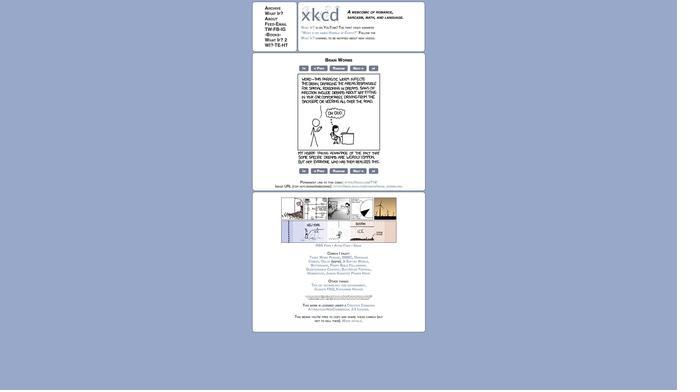 Task type: describe. For each thing, give the bounding box(es) containing it.
xkcd.com logo image
[[301, 5, 342, 23]]

earth temperature timeline image
[[281, 221, 396, 243]]

brain worms image
[[298, 74, 380, 165]]



Task type: vqa. For each thing, say whether or not it's contained in the screenshot.
Greenland Size image
no



Task type: locate. For each thing, give the bounding box(es) containing it.
selected comics image
[[281, 198, 396, 220]]



